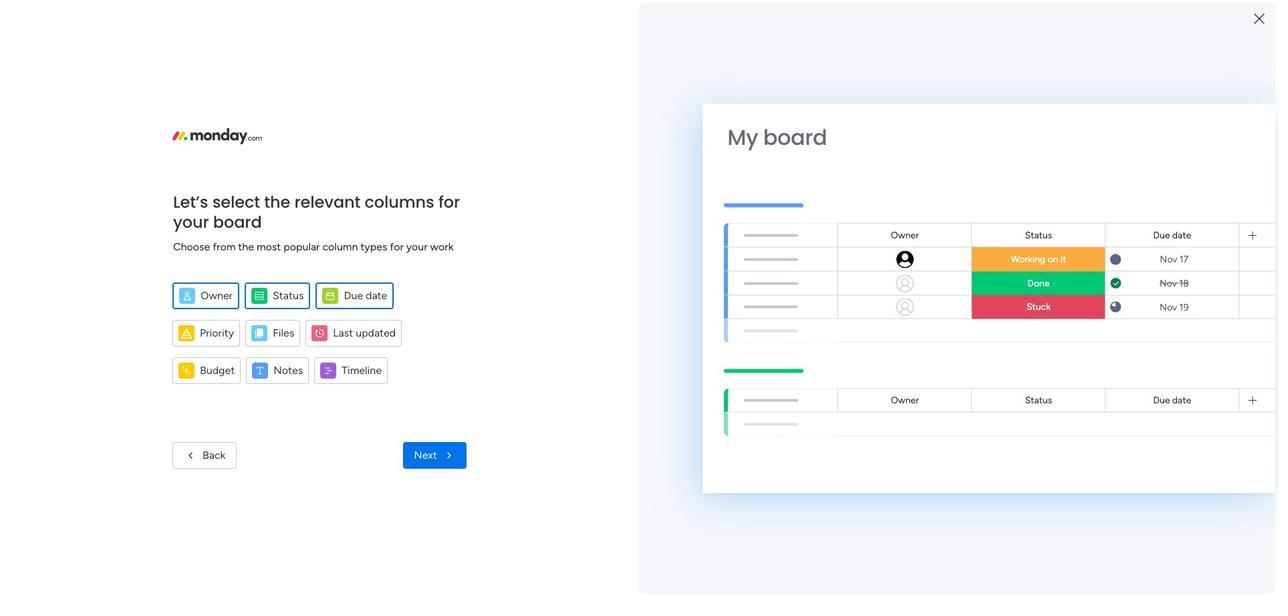 Task type: describe. For each thing, give the bounding box(es) containing it.
0 vertical spatial board
[[764, 122, 827, 152]]

workspace
[[391, 267, 436, 278]]

notifications image
[[1044, 9, 1057, 23]]

v2 user feedback image
[[1029, 50, 1039, 65]]

center
[[1093, 585, 1121, 596]]

management
[[303, 267, 358, 278]]

quick search button
[[1122, 44, 1218, 71]]

0 vertical spatial owner
[[891, 229, 919, 241]]

in
[[1127, 393, 1135, 406]]

&
[[1047, 482, 1054, 495]]

priority
[[200, 327, 234, 339]]

jacob simon image
[[1241, 5, 1263, 27]]

choose from the most popular column types for your work
[[173, 240, 454, 253]]

timeline button
[[314, 357, 388, 384]]

close my workspaces image
[[247, 364, 263, 380]]

our
[[1080, 210, 1097, 222]]

your
[[1094, 102, 1119, 116]]

boost your workflow in minutes with ready-made templates
[[1026, 393, 1200, 422]]

complete
[[1038, 102, 1092, 116]]

v2 bolt switch image
[[1133, 50, 1141, 65]]

budget button
[[173, 357, 241, 384]]

public board image
[[263, 244, 278, 259]]

learn & get inspired
[[1018, 482, 1114, 495]]

app
[[1132, 210, 1151, 222]]

2 vertical spatial status
[[1025, 395, 1053, 406]]

your inside 'let's select the relevant columns for your board'
[[173, 211, 209, 233]]

2 vertical spatial owner
[[891, 395, 919, 406]]

my workspaces
[[265, 364, 352, 379]]

ready-
[[1026, 409, 1057, 422]]

give feedback
[[1044, 51, 1109, 63]]

install our mobile app
[[1051, 210, 1151, 222]]

from
[[213, 240, 236, 253]]

install our mobile app link
[[1038, 208, 1218, 223]]

next button
[[403, 443, 467, 469]]

get
[[1057, 482, 1073, 495]]

feedback
[[1067, 51, 1109, 63]]

files
[[273, 327, 294, 339]]

install
[[1051, 210, 1078, 222]]

let's
[[173, 191, 208, 213]]

0 vertical spatial due
[[1154, 229, 1171, 241]]

inbox image
[[1073, 9, 1087, 23]]

most
[[257, 240, 281, 253]]

status inside button
[[273, 289, 304, 302]]

undefined column icon image for files
[[252, 325, 268, 341]]

with
[[1179, 393, 1200, 406]]

0 vertical spatial due date
[[1154, 229, 1192, 241]]

work management > main workspace
[[280, 267, 436, 278]]

the for most
[[238, 240, 254, 253]]

mobile
[[1099, 210, 1129, 222]]

made
[[1057, 409, 1084, 422]]

undefined column icon image for last updated
[[312, 325, 328, 341]]

search
[[1174, 50, 1208, 63]]

feed
[[309, 319, 334, 334]]

due date button
[[316, 283, 394, 309]]

project management
[[283, 245, 386, 257]]

update
[[265, 319, 306, 334]]

1 horizontal spatial your
[[406, 240, 428, 253]]

back button
[[173, 443, 237, 469]]

priority button
[[173, 320, 240, 347]]

let's select the relevant columns for your board
[[173, 191, 460, 233]]

timeline
[[342, 364, 382, 377]]

my for my workspaces
[[265, 364, 283, 379]]

your inside boost your workflow in minutes with ready-made templates
[[1056, 393, 1078, 406]]

notes
[[274, 364, 303, 377]]

undefined column icon image for priority
[[179, 325, 195, 341]]

choose
[[173, 240, 210, 253]]

next
[[414, 449, 437, 462]]

help center
[[1071, 585, 1121, 596]]

boost
[[1026, 393, 1054, 406]]

workspaces
[[286, 364, 352, 379]]

complete your profile
[[1038, 102, 1157, 116]]

give
[[1044, 51, 1065, 63]]

getting started element
[[1018, 507, 1218, 561]]

notes button
[[246, 357, 309, 384]]

help center element
[[1018, 571, 1218, 598]]

date inside due date 'button'
[[366, 289, 387, 302]]

getting
[[1071, 521, 1104, 532]]



Task type: vqa. For each thing, say whether or not it's contained in the screenshot.
v2 export image
no



Task type: locate. For each thing, give the bounding box(es) containing it.
your up choose
[[173, 211, 209, 233]]

budget
[[200, 364, 235, 377]]

for right columns
[[439, 191, 460, 213]]

getting started learn how monday.com works
[[1071, 521, 1197, 547]]

undefined column icon image left last
[[312, 325, 328, 341]]

0 vertical spatial work
[[430, 240, 454, 253]]

my board
[[728, 122, 827, 152]]

files button
[[246, 320, 300, 347]]

your
[[173, 211, 209, 233], [406, 240, 428, 253], [1056, 393, 1078, 406]]

1 vertical spatial board
[[213, 211, 262, 233]]

dapulse x slim image
[[1198, 97, 1214, 113]]

my for my board
[[728, 122, 758, 152]]

quick
[[1144, 50, 1172, 63]]

quick search
[[1144, 50, 1208, 63]]

0 vertical spatial my
[[728, 122, 758, 152]]

0
[[387, 320, 393, 332]]

>
[[360, 267, 366, 278]]

learn
[[1018, 482, 1045, 495], [1071, 536, 1094, 547]]

workspaces navigation
[[9, 130, 130, 151]]

the
[[264, 191, 290, 213], [238, 240, 254, 253]]

1 horizontal spatial my
[[728, 122, 758, 152]]

1 horizontal spatial board
[[764, 122, 827, 152]]

owner inside button
[[201, 289, 233, 302]]

1 vertical spatial status
[[273, 289, 304, 302]]

add to favorites image
[[419, 244, 432, 258]]

learn inside getting started learn how monday.com works
[[1071, 536, 1094, 547]]

1 horizontal spatial for
[[439, 191, 460, 213]]

templates
[[1086, 409, 1134, 422]]

1 horizontal spatial the
[[264, 191, 290, 213]]

the for relevant
[[264, 191, 290, 213]]

1 vertical spatial owner
[[201, 289, 233, 302]]

last updated
[[333, 327, 396, 339]]

my
[[728, 122, 758, 152], [265, 364, 283, 379]]

2 horizontal spatial your
[[1056, 393, 1078, 406]]

templates image image
[[1030, 289, 1206, 381]]

popular
[[284, 240, 320, 253]]

help
[[1071, 585, 1091, 596]]

undefined column icon image inside the priority "button"
[[179, 325, 195, 341]]

for
[[439, 191, 460, 213], [390, 240, 404, 253]]

apps image
[[1132, 9, 1146, 23]]

due down 'install our mobile app' link
[[1154, 229, 1171, 241]]

undefined column icon image inside files button
[[252, 325, 268, 341]]

status down circle o icon
[[1025, 229, 1053, 241]]

1 vertical spatial due date
[[344, 289, 387, 302]]

due inside 'button'
[[344, 289, 363, 302]]

undefined column icon image
[[179, 325, 195, 341], [252, 325, 268, 341], [312, 325, 328, 341]]

board inside 'let's select the relevant columns for your board'
[[213, 211, 262, 233]]

2 vertical spatial due date
[[1154, 395, 1192, 406]]

0 vertical spatial your
[[173, 211, 209, 233]]

work up workspace
[[430, 240, 454, 253]]

owner
[[891, 229, 919, 241], [201, 289, 233, 302], [891, 395, 919, 406]]

undefined column icon image inside last updated button
[[312, 325, 328, 341]]

columns
[[365, 191, 435, 213]]

0 horizontal spatial your
[[173, 211, 209, 233]]

0 horizontal spatial the
[[238, 240, 254, 253]]

undefined column icon image left the priority
[[179, 325, 195, 341]]

learn down getting
[[1071, 536, 1094, 547]]

0 horizontal spatial board
[[213, 211, 262, 233]]

relevant
[[295, 191, 361, 213]]

0 horizontal spatial work
[[280, 267, 301, 278]]

profile
[[1122, 102, 1157, 116]]

0 vertical spatial learn
[[1018, 482, 1045, 495]]

0 vertical spatial date
[[1173, 229, 1192, 241]]

circle o image
[[1038, 211, 1046, 221]]

due down work management > main workspace
[[344, 289, 363, 302]]

1 horizontal spatial undefined column icon image
[[252, 325, 268, 341]]

1 undefined column icon image from the left
[[179, 325, 195, 341]]

logo image
[[173, 128, 262, 144]]

0 vertical spatial the
[[264, 191, 290, 213]]

due date down 'install our mobile app' link
[[1154, 229, 1192, 241]]

project
[[283, 245, 319, 257]]

due
[[1154, 229, 1171, 241], [344, 289, 363, 302], [1154, 395, 1171, 406]]

1 horizontal spatial work
[[430, 240, 454, 253]]

date down 'install our mobile app' link
[[1173, 229, 1192, 241]]

management
[[321, 245, 386, 257]]

1 horizontal spatial learn
[[1071, 536, 1094, 547]]

due left 'with'
[[1154, 395, 1171, 406]]

learn left & on the right
[[1018, 482, 1045, 495]]

minutes
[[1138, 393, 1176, 406]]

0 vertical spatial for
[[439, 191, 460, 213]]

last updated button
[[306, 320, 402, 347]]

1 vertical spatial my
[[265, 364, 283, 379]]

1 vertical spatial work
[[280, 267, 301, 278]]

0 horizontal spatial my
[[265, 364, 283, 379]]

updated
[[356, 327, 396, 339]]

owner button
[[173, 283, 239, 309]]

for right types
[[390, 240, 404, 253]]

due date right in
[[1154, 395, 1192, 406]]

0 horizontal spatial undefined column icon image
[[179, 325, 195, 341]]

(inbox)
[[337, 319, 377, 334]]

select
[[212, 191, 260, 213]]

monday.com
[[1116, 536, 1170, 547]]

inspired
[[1076, 482, 1114, 495]]

search everything image
[[1165, 9, 1178, 23]]

work down project
[[280, 267, 301, 278]]

for inside 'let's select the relevant columns for your board'
[[439, 191, 460, 213]]

2 vertical spatial due
[[1154, 395, 1171, 406]]

date
[[1173, 229, 1192, 241], [366, 289, 387, 302], [1173, 395, 1192, 406]]

due date inside 'button'
[[344, 289, 387, 302]]

open update feed (inbox) image
[[247, 318, 263, 334]]

works
[[1173, 536, 1197, 547]]

3 undefined column icon image from the left
[[312, 325, 328, 341]]

status
[[1025, 229, 1053, 241], [273, 289, 304, 302], [1025, 395, 1053, 406]]

invite members image
[[1103, 9, 1116, 23]]

how
[[1096, 536, 1114, 547]]

update feed (inbox)
[[265, 319, 377, 334]]

board
[[764, 122, 827, 152], [213, 211, 262, 233]]

the inside 'let's select the relevant columns for your board'
[[264, 191, 290, 213]]

2 horizontal spatial undefined column icon image
[[312, 325, 328, 341]]

status button
[[245, 283, 311, 309]]

date down main
[[366, 289, 387, 302]]

status up ready- at bottom right
[[1025, 395, 1053, 406]]

started
[[1106, 521, 1137, 532]]

1 vertical spatial the
[[238, 240, 254, 253]]

0 vertical spatial status
[[1025, 229, 1053, 241]]

status up update
[[273, 289, 304, 302]]

1 vertical spatial for
[[390, 240, 404, 253]]

your up made
[[1056, 393, 1078, 406]]

2 vertical spatial your
[[1056, 393, 1078, 406]]

your up workspace
[[406, 240, 428, 253]]

0 horizontal spatial learn
[[1018, 482, 1045, 495]]

due date
[[1154, 229, 1192, 241], [344, 289, 387, 302], [1154, 395, 1192, 406]]

1 vertical spatial your
[[406, 240, 428, 253]]

1 vertical spatial learn
[[1071, 536, 1094, 547]]

1 vertical spatial date
[[366, 289, 387, 302]]

the right from
[[238, 240, 254, 253]]

types
[[361, 240, 387, 253]]

2 undefined column icon image from the left
[[252, 325, 268, 341]]

back
[[203, 449, 226, 462]]

main
[[368, 267, 389, 278]]

date right in
[[1173, 395, 1192, 406]]

1 vertical spatial due
[[344, 289, 363, 302]]

undefined column icon image left files
[[252, 325, 268, 341]]

the right select
[[264, 191, 290, 213]]

help image
[[1194, 9, 1208, 23]]

last
[[333, 327, 353, 339]]

work
[[430, 240, 454, 253], [280, 267, 301, 278]]

0 horizontal spatial for
[[390, 240, 404, 253]]

workflow
[[1080, 393, 1124, 406]]

2 vertical spatial date
[[1173, 395, 1192, 406]]

column
[[323, 240, 358, 253]]

due date down >
[[344, 289, 387, 302]]



